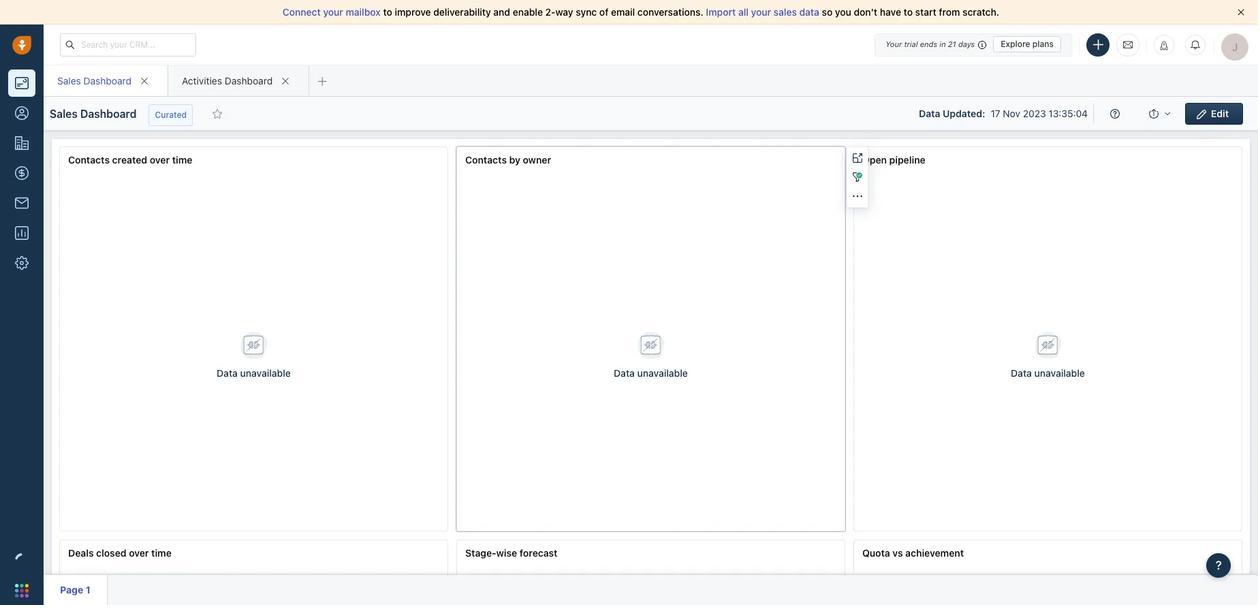 Task type: vqa. For each thing, say whether or not it's contained in the screenshot.
Connect your mailbox to improve deliverability and enable 2-way sync of email conversations. Import all your sales data so you don't have to start from scratch.
yes



Task type: describe. For each thing, give the bounding box(es) containing it.
from
[[939, 6, 960, 18]]

email
[[611, 6, 635, 18]]

of
[[600, 6, 609, 18]]

import
[[706, 6, 736, 18]]

scratch.
[[963, 6, 1000, 18]]

sales
[[57, 75, 81, 86]]

in
[[940, 40, 946, 48]]

data
[[800, 6, 820, 18]]

explore
[[1001, 39, 1031, 49]]

mailbox
[[346, 6, 381, 18]]

deliverability
[[434, 6, 491, 18]]

explore plans
[[1001, 39, 1054, 49]]

plans
[[1033, 39, 1054, 49]]

sync
[[576, 6, 597, 18]]

improve
[[395, 6, 431, 18]]

connect your mailbox to improve deliverability and enable 2-way sync of email conversations. import all your sales data so you don't have to start from scratch.
[[283, 6, 1000, 18]]

import all your sales data link
[[706, 6, 822, 18]]

1 to from the left
[[383, 6, 392, 18]]

enable
[[513, 6, 543, 18]]

your trial ends in 21 days
[[886, 40, 975, 48]]

activities
[[182, 75, 222, 86]]



Task type: locate. For each thing, give the bounding box(es) containing it.
0 horizontal spatial to
[[383, 6, 392, 18]]

to
[[383, 6, 392, 18], [904, 6, 913, 18]]

what's new image
[[1160, 41, 1169, 50]]

1 your from the left
[[323, 6, 343, 18]]

activities dashboard
[[182, 75, 273, 86]]

sales dashboard
[[57, 75, 131, 86]]

connect your mailbox link
[[283, 6, 383, 18]]

dashboard for sales dashboard
[[83, 75, 131, 86]]

dashboard
[[83, 75, 131, 86], [225, 75, 273, 86]]

your
[[886, 40, 902, 48]]

way
[[556, 6, 573, 18]]

all
[[739, 6, 749, 18]]

start
[[916, 6, 937, 18]]

dashboard right sales
[[83, 75, 131, 86]]

days
[[959, 40, 975, 48]]

and
[[494, 6, 510, 18]]

dashboard right activities
[[225, 75, 273, 86]]

2 your from the left
[[751, 6, 771, 18]]

conversations.
[[638, 6, 704, 18]]

0 horizontal spatial dashboard
[[83, 75, 131, 86]]

Search your CRM... text field
[[60, 33, 196, 56]]

ends
[[920, 40, 938, 48]]

explore plans link
[[994, 36, 1062, 52]]

sales
[[774, 6, 797, 18]]

trial
[[904, 40, 918, 48]]

freshworks switcher image
[[15, 584, 29, 597]]

2 to from the left
[[904, 6, 913, 18]]

21
[[948, 40, 956, 48]]

1 dashboard from the left
[[83, 75, 131, 86]]

so
[[822, 6, 833, 18]]

to right mailbox
[[383, 6, 392, 18]]

dashboard for activities dashboard
[[225, 75, 273, 86]]

don't
[[854, 6, 878, 18]]

send email image
[[1124, 39, 1133, 50]]

2-
[[546, 6, 556, 18]]

connect
[[283, 6, 321, 18]]

your left mailbox
[[323, 6, 343, 18]]

your
[[323, 6, 343, 18], [751, 6, 771, 18]]

your right all
[[751, 6, 771, 18]]

1 horizontal spatial to
[[904, 6, 913, 18]]

1 horizontal spatial dashboard
[[225, 75, 273, 86]]

2 dashboard from the left
[[225, 75, 273, 86]]

1 horizontal spatial your
[[751, 6, 771, 18]]

you
[[835, 6, 852, 18]]

have
[[880, 6, 901, 18]]

to left start
[[904, 6, 913, 18]]

close image
[[1238, 9, 1245, 16]]

0 horizontal spatial your
[[323, 6, 343, 18]]



